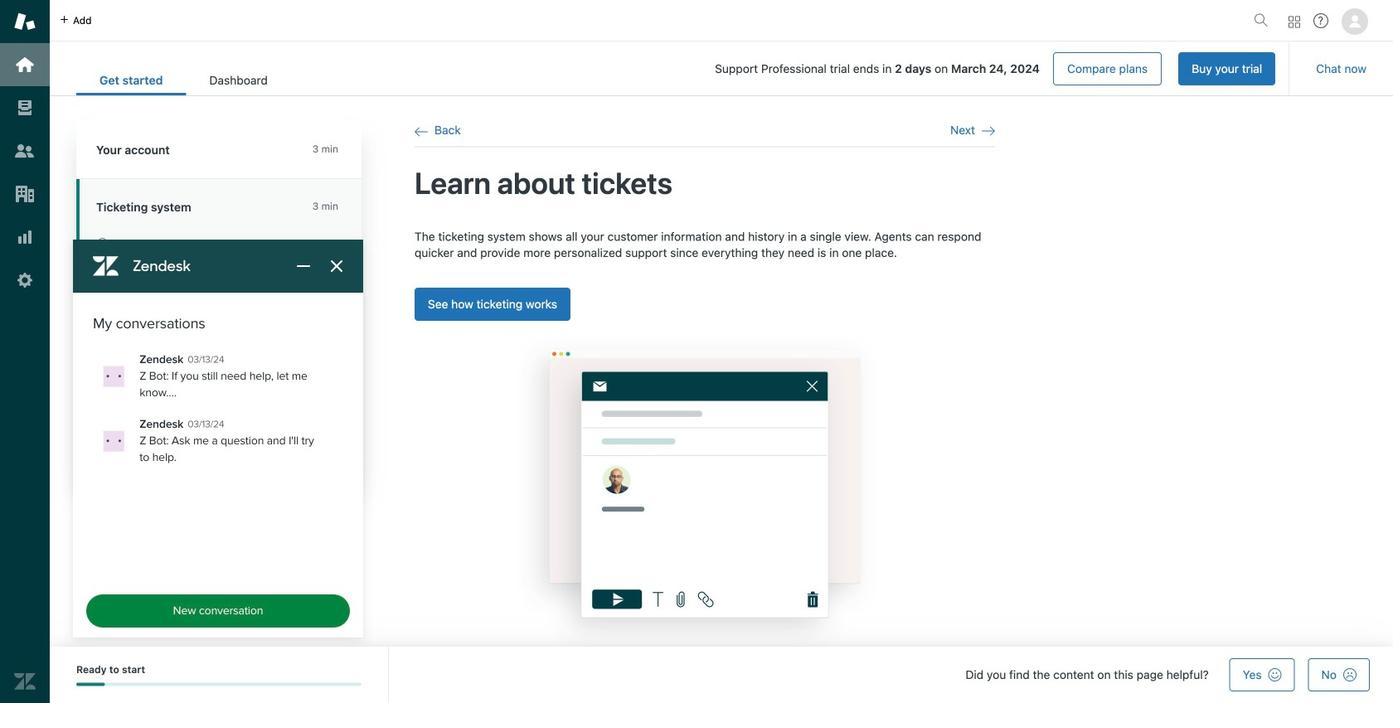 Task type: describe. For each thing, give the bounding box(es) containing it.
zendesk image
[[14, 671, 36, 693]]

get help image
[[1314, 13, 1329, 28]]

views image
[[14, 97, 36, 119]]

4 heading from the top
[[76, 421, 362, 481]]

2 heading from the top
[[76, 306, 362, 363]]

zendesk products image
[[1289, 16, 1301, 28]]

reporting image
[[14, 226, 36, 248]]

3 heading from the top
[[76, 363, 362, 421]]

customers image
[[14, 140, 36, 162]]

March 24, 2024 text field
[[952, 62, 1040, 76]]

organizations image
[[14, 183, 36, 205]]



Task type: vqa. For each thing, say whether or not it's contained in the screenshot.
views 'icon'
yes



Task type: locate. For each thing, give the bounding box(es) containing it.
admin image
[[14, 270, 36, 291]]

get started image
[[14, 54, 36, 75]]

zendesk support image
[[14, 11, 36, 32]]

tab
[[186, 65, 291, 95]]

1 heading from the top
[[76, 122, 362, 179]]

tab list
[[76, 65, 291, 95]]

progress bar
[[76, 683, 362, 686]]

heading
[[76, 122, 362, 179], [76, 306, 362, 363], [76, 363, 362, 421], [76, 421, 362, 481]]

main element
[[0, 0, 50, 704]]



